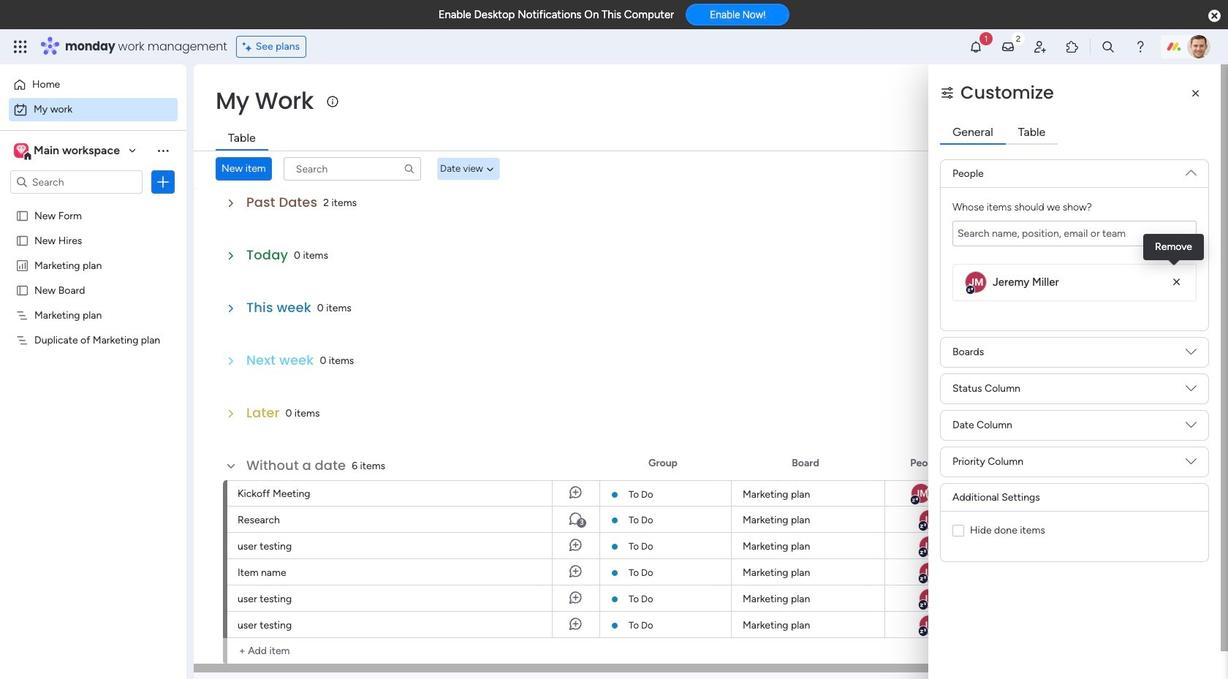 Task type: locate. For each thing, give the bounding box(es) containing it.
1 vertical spatial option
[[9, 98, 178, 121]]

list box
[[0, 200, 187, 550]]

Filter dashboard by text search field
[[284, 157, 421, 181]]

tab list
[[941, 121, 1210, 145]]

1 image
[[980, 30, 993, 46]]

2 image
[[1012, 30, 1025, 46]]

workspace image
[[16, 143, 26, 159]]

dapulse close image
[[1209, 9, 1221, 23]]

help image
[[1134, 39, 1148, 54]]

main content
[[194, 64, 1229, 679]]

tab
[[941, 121, 1006, 145], [1006, 121, 1059, 145], [216, 127, 268, 151]]

1 vertical spatial public board image
[[15, 233, 29, 247]]

workspace options image
[[156, 143, 170, 158]]

None search field
[[284, 157, 421, 181]]

Search in workspace field
[[31, 174, 122, 191]]

1 public board image from the top
[[15, 208, 29, 222]]

0 vertical spatial public board image
[[15, 208, 29, 222]]

option
[[9, 73, 178, 97], [9, 98, 178, 121], [0, 202, 187, 205]]

None text field
[[953, 221, 1197, 246]]

notifications image
[[969, 39, 984, 54]]

terry turtle image
[[1188, 35, 1211, 59]]

workspace image
[[14, 143, 29, 159]]

search image
[[404, 163, 415, 175]]

public dashboard image
[[15, 258, 29, 272]]

public board image
[[15, 208, 29, 222], [15, 233, 29, 247]]

public board image
[[15, 283, 29, 297]]



Task type: vqa. For each thing, say whether or not it's contained in the screenshot.
List Box
yes



Task type: describe. For each thing, give the bounding box(es) containing it.
invite members image
[[1033, 39, 1048, 54]]

0 vertical spatial option
[[9, 73, 178, 97]]

jeremy miller image
[[966, 272, 987, 293]]

Search name, position, email or team text field
[[953, 221, 1197, 246]]

2 public board image from the top
[[15, 233, 29, 247]]

options image
[[156, 175, 170, 189]]

search everything image
[[1102, 39, 1116, 54]]

update feed image
[[1001, 39, 1016, 54]]

workspace selection element
[[14, 142, 122, 161]]

2 vertical spatial option
[[0, 202, 187, 205]]

see plans image
[[243, 39, 256, 55]]

monday marketplace image
[[1066, 39, 1080, 54]]

dapulse dropdown down arrow image
[[1186, 162, 1197, 178]]

select product image
[[13, 39, 28, 54]]



